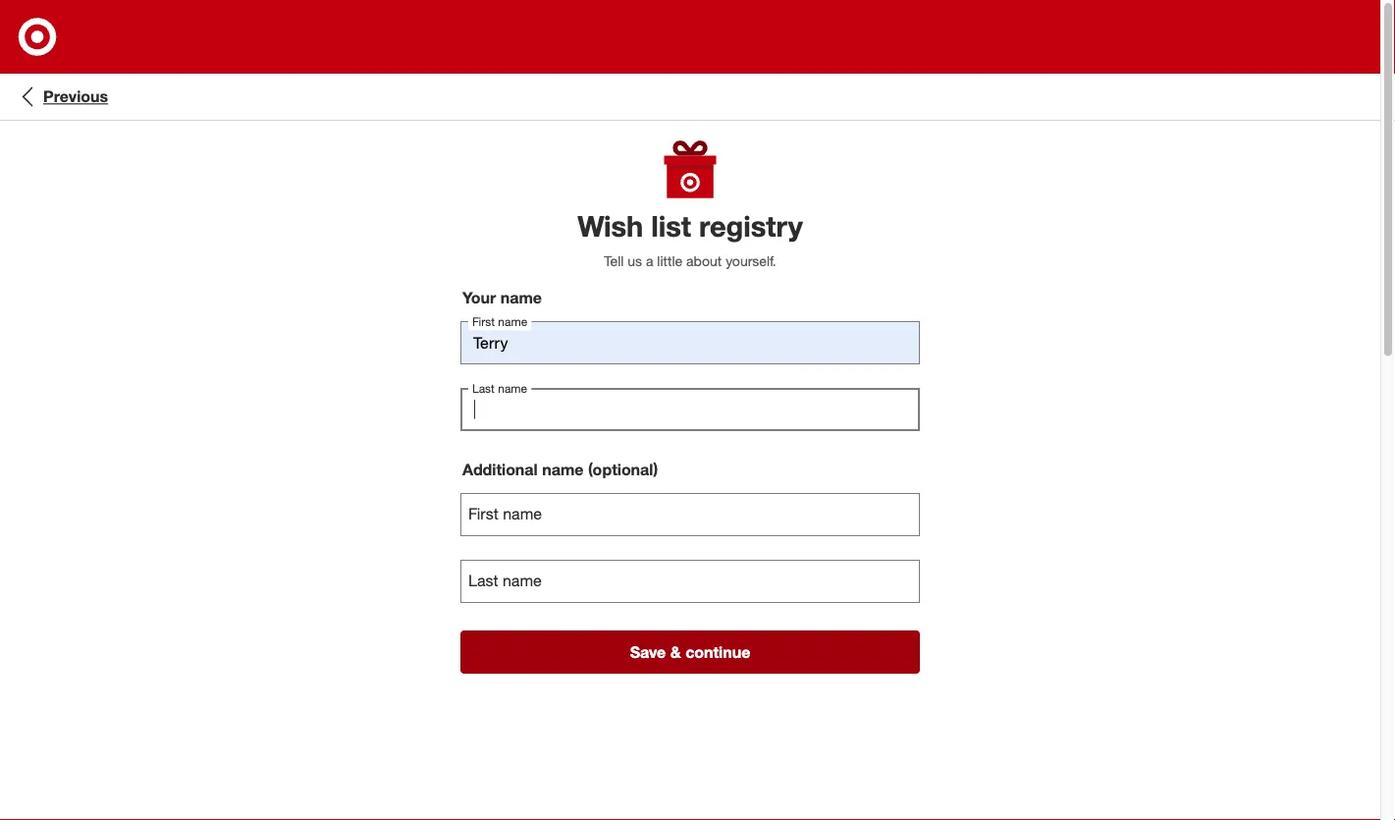 Task type: describe. For each thing, give the bounding box(es) containing it.
previous button
[[16, 85, 108, 109]]

wish
[[578, 208, 644, 243]]

save
[[630, 642, 666, 661]]

additional name (optional)
[[463, 460, 658, 479]]

(optional)
[[588, 460, 658, 479]]

tell
[[604, 253, 624, 270]]

little
[[657, 253, 683, 270]]

save & continue
[[630, 642, 751, 661]]

additional
[[463, 460, 538, 479]]

a
[[646, 253, 654, 270]]

continue
[[686, 642, 751, 661]]



Task type: vqa. For each thing, say whether or not it's contained in the screenshot.
Bright
no



Task type: locate. For each thing, give the bounding box(es) containing it.
list
[[652, 208, 691, 243]]

save & continue button
[[461, 630, 920, 674]]

your
[[463, 288, 496, 308]]

your name
[[463, 288, 542, 308]]

None text field
[[461, 321, 920, 364], [461, 493, 920, 536], [461, 321, 920, 364], [461, 493, 920, 536]]

name right your
[[501, 288, 542, 308]]

None text field
[[461, 388, 920, 431], [461, 560, 920, 603], [461, 388, 920, 431], [461, 560, 920, 603]]

name
[[501, 288, 542, 308], [542, 460, 584, 479]]

registry
[[699, 208, 803, 243]]

previous
[[43, 87, 108, 106]]

&
[[671, 642, 681, 661]]

name for additional
[[542, 460, 584, 479]]

1 vertical spatial name
[[542, 460, 584, 479]]

yourself.
[[726, 253, 777, 270]]

name left (optional)
[[542, 460, 584, 479]]

us
[[628, 253, 642, 270]]

0 vertical spatial name
[[501, 288, 542, 308]]

wish list registry tell us a little about yourself.
[[578, 208, 803, 270]]

about
[[687, 253, 722, 270]]

name for your
[[501, 288, 542, 308]]



